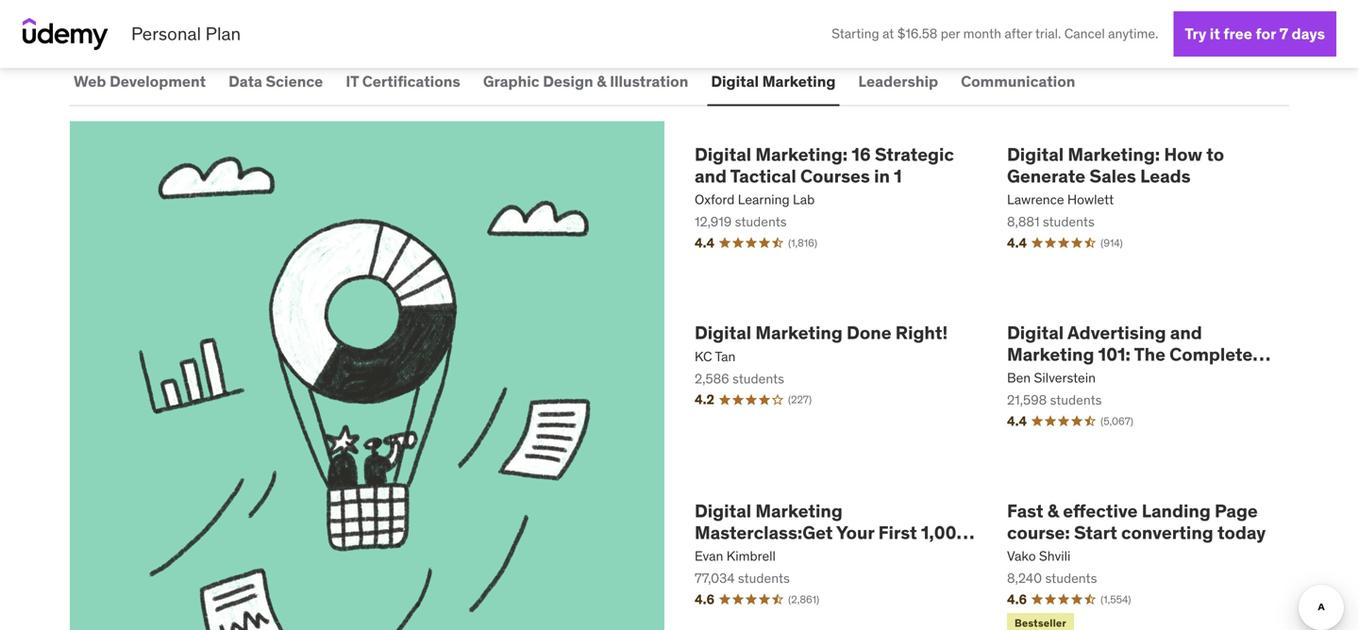 Task type: locate. For each thing, give the bounding box(es) containing it.
graphic design & illustration button
[[480, 59, 693, 104]]

instructors,
[[539, 0, 630, 2]]

cancel
[[1065, 25, 1106, 42]]

communication
[[961, 72, 1076, 91]]

leads
[[1141, 165, 1191, 187]]

digital marketing
[[711, 72, 836, 91]]

plan left is
[[709, 0, 744, 2]]

days
[[1292, 24, 1326, 43]]

first
[[879, 522, 918, 544]]

try it free for 7 days link
[[1174, 11, 1337, 57]]

1 vertical spatial of
[[380, 5, 396, 27]]

marketing up (227)
[[756, 322, 843, 344]]

masterclass:get
[[695, 522, 833, 544]]

1 horizontal spatial marketing:
[[1068, 143, 1161, 166]]

learning
[[738, 191, 790, 208]]

digital inside digital marketing: how to generate sales leads lawrence howlett 8,881 students
[[1008, 143, 1064, 166]]

starting
[[832, 25, 880, 42]]

digital up oxford
[[695, 143, 752, 166]]

students down kimbrell
[[738, 571, 790, 588]]

1 horizontal spatial 4.6
[[1008, 591, 1028, 608]]

digital inside the digital marketing done right! kc tan 2,586 students
[[695, 322, 752, 344]]

digital inside digital marketing masterclass:get your first 1,000 customers
[[695, 500, 752, 523]]

1 horizontal spatial and
[[1171, 322, 1203, 344]]

4.4
[[695, 235, 715, 252], [1008, 235, 1028, 252], [1008, 413, 1028, 430]]

0 vertical spatial of
[[199, 0, 215, 2]]

0 horizontal spatial 4.6
[[695, 591, 715, 608]]

bestseller
[[1015, 617, 1067, 630]]

digital up tan
[[695, 322, 752, 344]]

4.6
[[695, 591, 715, 608], [1008, 591, 1028, 608]]

students down silverstein
[[1051, 392, 1103, 409]]

(914)
[[1101, 237, 1123, 250]]

free
[[1224, 24, 1253, 43]]

digital inside the digital marketing: 16 strategic and tactical courses in 1 oxford learning lab 12,919 students
[[695, 143, 752, 166]]

marketing inside digital marketing masterclass:get your first 1,000 customers
[[756, 500, 843, 523]]

data science
[[229, 72, 323, 91]]

personal up illustration
[[634, 0, 704, 2]]

1 marketing: from the left
[[756, 143, 848, 166]]

4.4 down 8,881
[[1008, 235, 1028, 252]]

plan down the our
[[206, 22, 241, 45]]

thousands
[[111, 0, 195, 2]]

data science button
[[225, 59, 327, 104]]

try it free for 7 days
[[1186, 24, 1326, 43]]

0 vertical spatial plan
[[709, 0, 744, 2]]

1 vertical spatial &
[[1048, 500, 1060, 523]]

0 vertical spatial &
[[597, 72, 607, 91]]

0 horizontal spatial &
[[597, 72, 607, 91]]

& right fast
[[1048, 500, 1060, 523]]

0 horizontal spatial and
[[695, 165, 727, 187]]

&
[[597, 72, 607, 91], [1048, 500, 1060, 523]]

& inside fast & effective landing page course: start converting today vako shvili 8,240 students
[[1048, 500, 1060, 523]]

fast & effective landing page course: start converting today link
[[1008, 500, 1290, 544]]

fast & effective landing page course: start converting today vako shvili 8,240 students
[[1008, 500, 1267, 588]]

1 vertical spatial personal
[[131, 22, 201, 45]]

try
[[1186, 24, 1207, 43]]

digital up customers
[[695, 500, 752, 523]]

with thousands of our best-rated courses from top udemy instructors, personal plan is your subscription to success. explore some of the included content below.
[[70, 0, 800, 27]]

guide
[[1008, 365, 1058, 387]]

graphic design & illustration
[[483, 72, 689, 91]]

personal inside with thousands of our best-rated courses from top udemy instructors, personal plan is your subscription to success. explore some of the included content below.
[[634, 0, 704, 2]]

marketing up kimbrell
[[756, 500, 843, 523]]

0 horizontal spatial plan
[[206, 22, 241, 45]]

students inside the digital marketing done right! kc tan 2,586 students
[[733, 371, 785, 388]]

digital marketing: 16 strategic and tactical courses in 1 link
[[695, 143, 977, 187]]

0 vertical spatial and
[[695, 165, 727, 187]]

marketing inside the digital marketing done right! kc tan 2,586 students
[[756, 322, 843, 344]]

to
[[173, 5, 189, 27], [1207, 143, 1225, 166]]

design
[[543, 72, 594, 91]]

the
[[400, 5, 426, 27]]

1 horizontal spatial &
[[1048, 500, 1060, 523]]

marketing inside button
[[763, 72, 836, 91]]

advertising
[[1068, 322, 1167, 344]]

and right the
[[1171, 322, 1203, 344]]

1 4.6 from the left
[[695, 591, 715, 608]]

4.6 for fast & effective landing page course: start converting today
[[1008, 591, 1028, 608]]

digital inside digital advertising and marketing 101: the complete guide
[[1008, 322, 1064, 344]]

how
[[1165, 143, 1203, 166]]

from
[[406, 0, 443, 2]]

1 vertical spatial to
[[1207, 143, 1225, 166]]

our
[[219, 0, 245, 2]]

4.2
[[695, 391, 715, 408]]

of left the our
[[199, 0, 215, 2]]

8,240
[[1008, 571, 1043, 588]]

4.6 down 77,034
[[695, 591, 715, 608]]

personal down thousands
[[131, 22, 201, 45]]

4.4 for and
[[695, 235, 715, 252]]

4.6 down 8,240
[[1008, 591, 1028, 608]]

students down tan
[[733, 371, 785, 388]]

marketing: inside the digital marketing: 16 strategic and tactical courses in 1 oxford learning lab 12,919 students
[[756, 143, 848, 166]]

1 horizontal spatial personal
[[634, 0, 704, 2]]

and inside digital advertising and marketing 101: the complete guide
[[1171, 322, 1203, 344]]

digital up the lawrence in the right of the page
[[1008, 143, 1064, 166]]

8,881
[[1008, 214, 1040, 231]]

1554 reviews element
[[1101, 593, 1132, 608]]

students down howlett
[[1043, 214, 1095, 231]]

marketing for digital marketing masterclass:get your first 1,000 customers
[[756, 500, 843, 523]]

0 horizontal spatial to
[[173, 5, 189, 27]]

personal
[[634, 0, 704, 2], [131, 22, 201, 45]]

students
[[735, 214, 787, 231], [1043, 214, 1095, 231], [733, 371, 785, 388], [1051, 392, 1103, 409], [738, 571, 790, 588], [1046, 571, 1098, 588]]

right!
[[896, 322, 948, 344]]

students inside evan kimbrell 77,034 students
[[738, 571, 790, 588]]

communication button
[[958, 59, 1080, 104]]

with
[[70, 0, 107, 2]]

it certifications button
[[342, 59, 464, 104]]

digital down is
[[711, 72, 759, 91]]

and up oxford
[[695, 165, 727, 187]]

4.4 down "12,919"
[[695, 235, 715, 252]]

digital marketing button
[[708, 59, 840, 104]]

1816 reviews element
[[789, 236, 818, 251]]

to down thousands
[[173, 5, 189, 27]]

anytime.
[[1109, 25, 1159, 42]]

digital up guide
[[1008, 322, 1064, 344]]

success.
[[193, 5, 262, 27]]

2 4.6 from the left
[[1008, 591, 1028, 608]]

development
[[110, 72, 206, 91]]

howlett
[[1068, 191, 1114, 208]]

0 horizontal spatial marketing:
[[756, 143, 848, 166]]

fast
[[1008, 500, 1044, 523]]

1 horizontal spatial plan
[[709, 0, 744, 2]]

marketing: up howlett
[[1068, 143, 1161, 166]]

at
[[883, 25, 895, 42]]

& right design at the top left of page
[[597, 72, 607, 91]]

plan inside with thousands of our best-rated courses from top udemy instructors, personal plan is your subscription to success. explore some of the included content below.
[[709, 0, 744, 2]]

explore
[[267, 5, 327, 27]]

your
[[837, 522, 875, 544]]

marketing inside digital advertising and marketing 101: the complete guide
[[1008, 343, 1095, 366]]

0 vertical spatial personal
[[634, 0, 704, 2]]

digital inside button
[[711, 72, 759, 91]]

1 vertical spatial and
[[1171, 322, 1203, 344]]

digital for digital advertising and marketing 101: the complete guide
[[1008, 322, 1064, 344]]

students down the learning
[[735, 214, 787, 231]]

to right how
[[1207, 143, 1225, 166]]

marketing down starting
[[763, 72, 836, 91]]

1 horizontal spatial to
[[1207, 143, 1225, 166]]

digital marketing done right! link
[[695, 322, 977, 344]]

converting
[[1122, 522, 1214, 544]]

0 vertical spatial to
[[173, 5, 189, 27]]

2 marketing: from the left
[[1068, 143, 1161, 166]]

done
[[847, 322, 892, 344]]

digital
[[711, 72, 759, 91], [695, 143, 752, 166], [1008, 143, 1064, 166], [695, 322, 752, 344], [1008, 322, 1064, 344], [695, 500, 752, 523]]

landing
[[1142, 500, 1211, 523]]

marketing: inside digital marketing: how to generate sales leads lawrence howlett 8,881 students
[[1068, 143, 1161, 166]]

marketing: up lab
[[756, 143, 848, 166]]

rated
[[292, 0, 334, 2]]

shvili
[[1040, 548, 1071, 565]]

students down shvili
[[1046, 571, 1098, 588]]

science
[[266, 72, 323, 91]]

lawrence
[[1008, 191, 1065, 208]]

of down courses
[[380, 5, 396, 27]]

4.4 down 21,598
[[1008, 413, 1028, 430]]

students inside ben silverstein 21,598 students
[[1051, 392, 1103, 409]]

digital marketing masterclass:get your first 1,000 customers
[[695, 500, 968, 566]]

kimbrell
[[727, 548, 776, 565]]

marketing up silverstein
[[1008, 343, 1095, 366]]

digital marketing masterclass:get your first 1,000 customers link
[[695, 500, 977, 566]]



Task type: describe. For each thing, give the bounding box(es) containing it.
1 horizontal spatial of
[[380, 5, 396, 27]]

77,034
[[695, 571, 735, 588]]

customers
[[695, 543, 788, 566]]

leadership
[[859, 72, 939, 91]]

digital for digital marketing: 16 strategic and tactical courses in 1 oxford learning lab 12,919 students
[[695, 143, 752, 166]]

oxford
[[695, 191, 735, 208]]

digital marketing: how to generate sales leads lawrence howlett 8,881 students
[[1008, 143, 1225, 231]]

per
[[941, 25, 961, 42]]

below.
[[569, 5, 621, 27]]

in
[[875, 165, 890, 187]]

month
[[964, 25, 1002, 42]]

certifications
[[362, 72, 461, 91]]

ben silverstein 21,598 students
[[1008, 370, 1103, 409]]

students inside the digital marketing: 16 strategic and tactical courses in 1 oxford learning lab 12,919 students
[[735, 214, 787, 231]]

tan
[[715, 348, 736, 365]]

(1,816)
[[789, 237, 818, 250]]

evan
[[695, 548, 724, 565]]

after
[[1005, 25, 1033, 42]]

students inside digital marketing: how to generate sales leads lawrence howlett 8,881 students
[[1043, 214, 1095, 231]]

web development
[[74, 72, 206, 91]]

2861 reviews element
[[789, 593, 820, 608]]

starting at $16.58 per month after trial. cancel anytime.
[[832, 25, 1159, 42]]

ben
[[1008, 370, 1031, 387]]

& inside button
[[597, 72, 607, 91]]

digital marketing: how to generate sales leads link
[[1008, 143, 1290, 187]]

lab
[[793, 191, 815, 208]]

to inside digital marketing: how to generate sales leads lawrence howlett 8,881 students
[[1207, 143, 1225, 166]]

illustration
[[610, 72, 689, 91]]

marketing: for tactical
[[756, 143, 848, 166]]

course:
[[1008, 522, 1071, 544]]

16
[[852, 143, 871, 166]]

digital for digital marketing masterclass:get your first 1,000 customers
[[695, 500, 752, 523]]

12,919
[[695, 214, 732, 231]]

some
[[332, 5, 376, 27]]

it
[[346, 72, 359, 91]]

4.4 for generate
[[1008, 235, 1028, 252]]

best-
[[250, 0, 292, 2]]

web
[[74, 72, 106, 91]]

(1,554)
[[1101, 594, 1132, 607]]

21,598
[[1008, 392, 1047, 409]]

is
[[748, 0, 762, 2]]

it certifications
[[346, 72, 461, 91]]

4.6 for digital marketing masterclass:get your first 1,000 customers
[[695, 591, 715, 608]]

complete
[[1170, 343, 1253, 366]]

silverstein
[[1035, 370, 1096, 387]]

it
[[1210, 24, 1221, 43]]

top
[[447, 0, 474, 2]]

227 reviews element
[[789, 393, 812, 408]]

914 reviews element
[[1101, 236, 1123, 251]]

0 horizontal spatial personal
[[131, 22, 201, 45]]

digital for digital marketing done right! kc tan 2,586 students
[[695, 322, 752, 344]]

students inside fast & effective landing page course: start converting today vako shvili 8,240 students
[[1046, 571, 1098, 588]]

marketing for digital marketing
[[763, 72, 836, 91]]

(2,861)
[[789, 594, 820, 607]]

(5,067)
[[1101, 415, 1134, 428]]

personal plan
[[131, 22, 241, 45]]

courses
[[801, 165, 871, 187]]

0 horizontal spatial of
[[199, 0, 215, 2]]

data
[[229, 72, 262, 91]]

digital for digital marketing: how to generate sales leads lawrence howlett 8,881 students
[[1008, 143, 1064, 166]]

(227)
[[789, 394, 812, 407]]

7
[[1280, 24, 1289, 43]]

evan kimbrell 77,034 students
[[695, 548, 790, 588]]

page
[[1215, 500, 1259, 523]]

2,586
[[695, 371, 730, 388]]

to inside with thousands of our best-rated courses from top udemy instructors, personal plan is your subscription to success. explore some of the included content below.
[[173, 5, 189, 27]]

marketing: for sales
[[1068, 143, 1161, 166]]

effective
[[1064, 500, 1138, 523]]

digital marketing: 16 strategic and tactical courses in 1 oxford learning lab 12,919 students
[[695, 143, 955, 231]]

5067 reviews element
[[1101, 415, 1134, 429]]

web development button
[[70, 59, 210, 104]]

included
[[430, 5, 499, 27]]

generate
[[1008, 165, 1086, 187]]

udemy
[[478, 0, 535, 2]]

1
[[894, 165, 903, 187]]

1 vertical spatial plan
[[206, 22, 241, 45]]

digital for digital marketing
[[711, 72, 759, 91]]

marketing for digital marketing done right! kc tan 2,586 students
[[756, 322, 843, 344]]

and inside the digital marketing: 16 strategic and tactical courses in 1 oxford learning lab 12,919 students
[[695, 165, 727, 187]]

leadership button
[[855, 59, 943, 104]]

your
[[766, 0, 800, 2]]

digital advertising and marketing 101: the complete guide
[[1008, 322, 1253, 387]]

udemy image
[[23, 18, 109, 50]]

courses
[[339, 0, 402, 2]]

sales
[[1090, 165, 1137, 187]]

$16.58
[[898, 25, 938, 42]]

the
[[1135, 343, 1166, 366]]

kc
[[695, 348, 713, 365]]

vako
[[1008, 548, 1036, 565]]

tactical
[[731, 165, 797, 187]]



Task type: vqa. For each thing, say whether or not it's contained in the screenshot.


